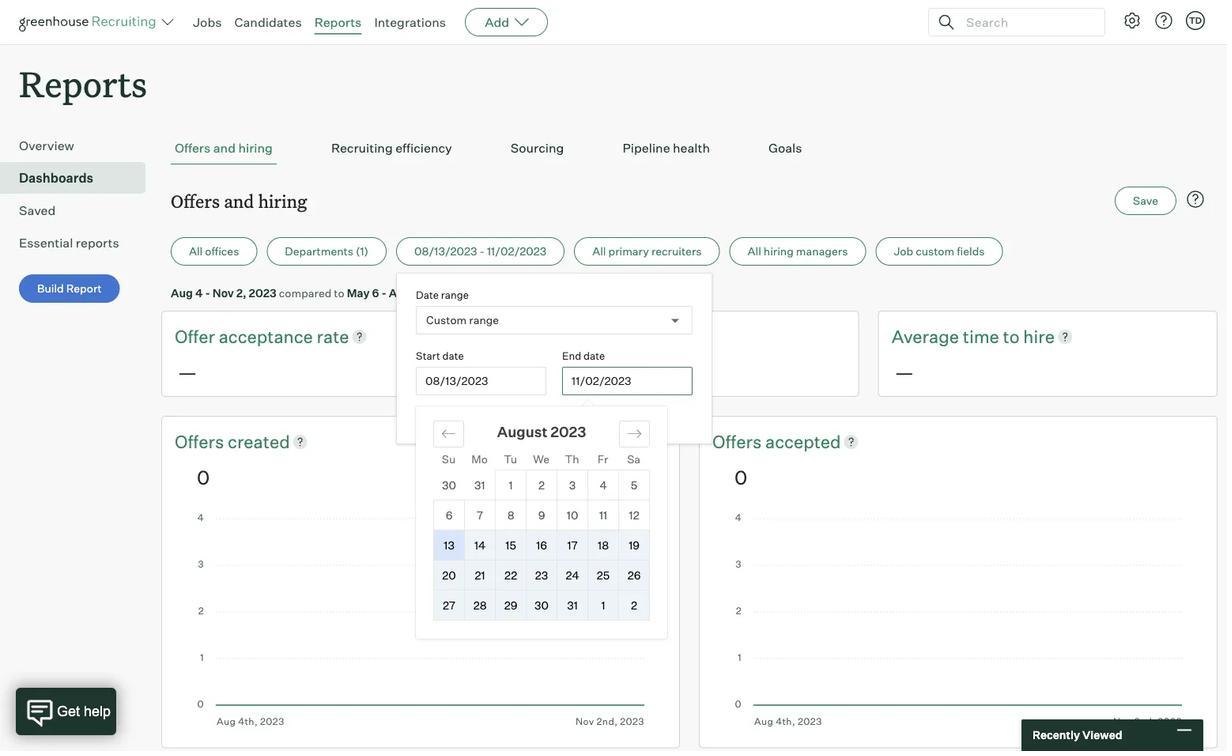 Task type: vqa. For each thing, say whether or not it's contained in the screenshot.


Task type: locate. For each thing, give the bounding box(es) containing it.
offers and hiring inside button
[[175, 140, 273, 156]]

date right start
[[442, 349, 464, 362]]

1 horizontal spatial average time to
[[892, 326, 1024, 347]]

recruiting efficiency
[[331, 140, 452, 156]]

3 all from the left
[[748, 245, 761, 258]]

0 vertical spatial 11/02/2023
[[487, 245, 547, 258]]

0 vertical spatial 08/13/2023
[[414, 245, 477, 258]]

2 button down 'we'
[[527, 471, 557, 500]]

1 aug from the left
[[171, 286, 193, 300]]

reports
[[314, 14, 362, 30], [19, 60, 147, 107]]

1 vertical spatial range
[[469, 313, 499, 327]]

1 horizontal spatial reports
[[314, 14, 362, 30]]

0 vertical spatial 2
[[539, 478, 545, 492]]

1 horizontal spatial all
[[593, 245, 606, 258]]

time left period
[[540, 409, 563, 423]]

6 up 13
[[446, 508, 453, 522]]

1 vertical spatial 08/13/2023
[[426, 374, 488, 388]]

0 vertical spatial range
[[441, 288, 469, 301]]

time link up end date
[[605, 324, 645, 349]]

1 average from the left
[[533, 326, 601, 347]]

time link for hire
[[963, 324, 1003, 349]]

2 date from the left
[[584, 349, 605, 362]]

0 horizontal spatial —
[[178, 360, 197, 384]]

31 button down "24" button
[[558, 591, 588, 620]]

28 button
[[465, 591, 495, 620]]

2023 right 2,
[[249, 286, 277, 300]]

21 button
[[465, 561, 495, 590]]

2 horizontal spatial time
[[963, 326, 999, 347]]

overview link
[[19, 136, 139, 155]]

30 down 'su'
[[442, 478, 456, 492]]

30 down 23
[[535, 599, 549, 612]]

0 horizontal spatial all
[[189, 245, 203, 258]]

2 time link from the left
[[963, 324, 1003, 349]]

primary
[[609, 245, 649, 258]]

1 horizontal spatial average
[[892, 326, 959, 347]]

all
[[189, 245, 203, 258], [593, 245, 606, 258], [748, 245, 761, 258]]

range
[[441, 288, 469, 301], [469, 313, 499, 327]]

14 button
[[465, 531, 495, 560]]

start
[[416, 349, 440, 362]]

2 average time to from the left
[[892, 326, 1024, 347]]

offers and hiring button
[[171, 132, 277, 165]]

all hiring managers
[[748, 245, 848, 258]]

0 vertical spatial 4
[[195, 286, 203, 300]]

2 horizontal spatial all
[[748, 245, 761, 258]]

august 2023 region
[[416, 407, 1135, 639]]

move backward to switch to the previous month image
[[441, 426, 456, 441]]

30 for the left 30 button
[[442, 478, 456, 492]]

1 horizontal spatial 2 button
[[619, 591, 649, 620]]

-
[[480, 245, 485, 258], [205, 286, 210, 300], [382, 286, 387, 300]]

average for hire
[[892, 326, 959, 347]]

0 horizontal spatial to link
[[645, 324, 665, 349]]

29
[[504, 599, 518, 612]]

0 horizontal spatial 2
[[539, 478, 545, 492]]

0 horizontal spatial time link
[[605, 324, 645, 349]]

11 button
[[588, 501, 619, 530]]

1 horizontal spatial time link
[[963, 324, 1003, 349]]

1 horizontal spatial offers link
[[713, 429, 766, 454]]

0 for created
[[197, 465, 210, 489]]

2 button down 26
[[619, 591, 649, 620]]

2 horizontal spatial 2023
[[551, 423, 586, 441]]

average time to for fill
[[533, 326, 665, 347]]

3
[[569, 478, 576, 492]]

0 horizontal spatial 30
[[442, 478, 456, 492]]

1 horizontal spatial 0
[[735, 465, 748, 489]]

0 horizontal spatial 11/02/2023
[[487, 245, 547, 258]]

all left managers at right top
[[748, 245, 761, 258]]

offices
[[205, 245, 239, 258]]

compare
[[430, 409, 478, 423]]

departments (1) button
[[267, 237, 387, 266]]

integrations link
[[374, 14, 446, 30]]

reports link
[[314, 14, 362, 30]]

range for custom range
[[469, 313, 499, 327]]

aug left nov
[[171, 286, 193, 300]]

0 vertical spatial 30
[[442, 478, 456, 492]]

2 to link from the left
[[1003, 324, 1024, 349]]

- inside button
[[480, 245, 485, 258]]

1 xychart image from the left
[[197, 514, 645, 727]]

date
[[442, 349, 464, 362], [584, 349, 605, 362]]

time up end date
[[605, 326, 641, 347]]

2 down 'we'
[[539, 478, 545, 492]]

end
[[562, 349, 581, 362]]

td button
[[1183, 8, 1208, 33]]

0 horizontal spatial 2023
[[249, 286, 277, 300]]

1 average time to from the left
[[533, 326, 665, 347]]

1 horizontal spatial 11/02/2023
[[572, 374, 631, 388]]

0 horizontal spatial 1
[[509, 478, 513, 492]]

essential
[[19, 235, 73, 251]]

2 for 2 button to the bottom
[[631, 599, 638, 612]]

1 vertical spatial 30
[[535, 599, 549, 612]]

1 horizontal spatial range
[[469, 313, 499, 327]]

time link left hire link
[[963, 324, 1003, 349]]

25 button
[[588, 561, 619, 590]]

0 horizontal spatial 6
[[372, 286, 379, 300]]

08/13/2023 - 11/02/2023
[[414, 245, 547, 258]]

4 left nov
[[195, 286, 203, 300]]

jobs
[[193, 14, 222, 30]]

1 down 25
[[601, 599, 606, 612]]

2 — from the left
[[536, 360, 555, 384]]

to left hire
[[1003, 326, 1020, 347]]

faq image
[[1186, 190, 1205, 209]]

1 offers link from the left
[[175, 429, 228, 454]]

1 horizontal spatial 2
[[631, 599, 638, 612]]

- up custom range
[[480, 245, 485, 258]]

0 horizontal spatial average time to
[[533, 326, 665, 347]]

1 vertical spatial 6
[[446, 508, 453, 522]]

recruiting efficiency button
[[327, 132, 456, 165]]

nov
[[212, 286, 234, 300]]

1 horizontal spatial average link
[[892, 324, 963, 349]]

aug left 3,
[[389, 286, 411, 300]]

rate link
[[317, 324, 349, 349]]

1 vertical spatial 11/02/2023
[[572, 374, 631, 388]]

time for fill
[[605, 326, 641, 347]]

1 — from the left
[[178, 360, 197, 384]]

21
[[475, 569, 485, 582]]

0 horizontal spatial xychart image
[[197, 514, 645, 727]]

1 for right 1 button
[[601, 599, 606, 612]]

date for end date
[[584, 349, 605, 362]]

0 vertical spatial 1
[[509, 478, 513, 492]]

1 to link from the left
[[645, 324, 665, 349]]

30 button down 23 button
[[527, 591, 557, 620]]

end date
[[562, 349, 605, 362]]

sourcing
[[511, 140, 564, 156]]

1 horizontal spatial to link
[[1003, 324, 1024, 349]]

offer acceptance
[[175, 326, 317, 347]]

all left primary
[[593, 245, 606, 258]]

0 horizontal spatial offers link
[[175, 429, 228, 454]]

to link for fill
[[645, 324, 665, 349]]

candidates link
[[234, 14, 302, 30]]

08/13/2023 inside button
[[414, 245, 477, 258]]

16 button
[[527, 531, 557, 560]]

aug
[[171, 286, 193, 300], [389, 286, 411, 300]]

26
[[628, 569, 641, 582]]

hiring inside button
[[764, 245, 794, 258]]

range up custom range
[[441, 288, 469, 301]]

all offices
[[189, 245, 239, 258]]

2 average from the left
[[892, 326, 959, 347]]

(1)
[[356, 245, 369, 258]]

— for hire
[[895, 360, 914, 384]]

- right may
[[382, 286, 387, 300]]

and
[[213, 140, 236, 156], [224, 189, 254, 212]]

1 horizontal spatial 31
[[567, 599, 578, 612]]

0 horizontal spatial 0
[[197, 465, 210, 489]]

configure image
[[1123, 11, 1142, 30]]

th
[[565, 452, 579, 466]]

1 vertical spatial 2
[[631, 599, 638, 612]]

1 vertical spatial 1
[[601, 599, 606, 612]]

reports right candidates link on the left of page
[[314, 14, 362, 30]]

sourcing button
[[507, 132, 568, 165]]

1 vertical spatial reports
[[19, 60, 147, 107]]

1 horizontal spatial date
[[584, 349, 605, 362]]

1 all from the left
[[189, 245, 203, 258]]

08/13/2023 down start date
[[426, 374, 488, 388]]

0 horizontal spatial reports
[[19, 60, 147, 107]]

recruiting
[[331, 140, 393, 156]]

11/02/2023 inside button
[[487, 245, 547, 258]]

move forward to switch to the next month image
[[627, 426, 642, 441]]

0 vertical spatial 1 button
[[496, 471, 526, 500]]

30 button down 'su'
[[434, 470, 465, 500]]

1 horizontal spatial 6
[[446, 508, 453, 522]]

2 xychart image from the left
[[735, 514, 1182, 727]]

average link for hire
[[892, 324, 963, 349]]

3 — from the left
[[895, 360, 914, 384]]

to
[[334, 286, 345, 300], [645, 326, 661, 347], [1003, 326, 1020, 347], [480, 409, 491, 423]]

td button
[[1186, 11, 1205, 30]]

recruiters
[[652, 245, 702, 258]]

date right end
[[584, 349, 605, 362]]

xychart image
[[197, 514, 645, 727], [735, 514, 1182, 727]]

29 button
[[496, 591, 526, 620]]

xychart image for accepted
[[735, 514, 1182, 727]]

0 vertical spatial 31
[[475, 478, 485, 492]]

0 vertical spatial hiring
[[238, 140, 273, 156]]

31 down mo
[[475, 478, 485, 492]]

12
[[629, 508, 640, 522]]

accepted
[[766, 431, 841, 452]]

offer link
[[175, 324, 219, 349]]

1
[[509, 478, 513, 492], [601, 599, 606, 612]]

0 vertical spatial 30 button
[[434, 470, 465, 500]]

0 horizontal spatial 4
[[195, 286, 203, 300]]

1 horizontal spatial 1 button
[[588, 591, 619, 620]]

essential reports
[[19, 235, 119, 251]]

2 all from the left
[[593, 245, 606, 258]]

08/13/2023 up date range
[[414, 245, 477, 258]]

- left nov
[[205, 286, 210, 300]]

31 down "24" button
[[567, 599, 578, 612]]

2 average link from the left
[[892, 324, 963, 349]]

0 vertical spatial 31 button
[[465, 470, 495, 500]]

date range
[[416, 288, 469, 301]]

2 vertical spatial hiring
[[764, 245, 794, 258]]

0 horizontal spatial aug
[[171, 286, 193, 300]]

save
[[1133, 194, 1159, 208]]

offers link
[[175, 429, 228, 454], [713, 429, 766, 454]]

0 vertical spatial reports
[[314, 14, 362, 30]]

1 horizontal spatial time
[[605, 326, 641, 347]]

2023 inside region
[[551, 423, 586, 441]]

range right custom
[[469, 313, 499, 327]]

23
[[535, 569, 548, 582]]

2 horizontal spatial -
[[480, 245, 485, 258]]

4 down fr
[[600, 478, 607, 492]]

0 vertical spatial and
[[213, 140, 236, 156]]

2023 up th
[[551, 423, 586, 441]]

1 vertical spatial 4
[[600, 478, 607, 492]]

1 horizontal spatial 1
[[601, 599, 606, 612]]

2 down 26
[[631, 599, 638, 612]]

reports down greenhouse recruiting image
[[19, 60, 147, 107]]

4
[[195, 286, 203, 300], [600, 478, 607, 492]]

custom
[[426, 313, 467, 327]]

all left offices
[[189, 245, 203, 258]]

offers and hiring
[[175, 140, 273, 156], [171, 189, 307, 212]]

1 date from the left
[[442, 349, 464, 362]]

custom
[[916, 245, 955, 258]]

created
[[228, 431, 290, 452]]

1 horizontal spatial 30
[[535, 599, 549, 612]]

1 horizontal spatial 30 button
[[527, 591, 557, 620]]

1 horizontal spatial 31 button
[[558, 591, 588, 620]]

fill
[[665, 326, 684, 347]]

27
[[443, 599, 456, 612]]

7 button
[[465, 501, 495, 530]]

time link for fill
[[605, 324, 645, 349]]

1 average link from the left
[[533, 324, 605, 349]]

2 0 from the left
[[735, 465, 748, 489]]

1 horizontal spatial 4
[[600, 478, 607, 492]]

1 horizontal spatial xychart image
[[735, 514, 1182, 727]]

6
[[372, 286, 379, 300], [446, 508, 453, 522]]

6 right may
[[372, 286, 379, 300]]

overview
[[19, 138, 74, 154]]

essential reports link
[[19, 233, 139, 252]]

2 aug from the left
[[389, 286, 411, 300]]

2 offers link from the left
[[713, 429, 766, 454]]

1 vertical spatial 1 button
[[588, 591, 619, 620]]

31 button down mo
[[465, 470, 495, 500]]

0 horizontal spatial average link
[[533, 324, 605, 349]]

5
[[631, 478, 638, 492]]

2023 right 3,
[[426, 286, 454, 300]]

0 horizontal spatial 31 button
[[465, 470, 495, 500]]

add
[[485, 14, 509, 30]]

1 0 from the left
[[197, 465, 210, 489]]

fr
[[598, 452, 608, 466]]

0 horizontal spatial date
[[442, 349, 464, 362]]

0 horizontal spatial average
[[533, 326, 601, 347]]

all for all primary recruiters
[[593, 245, 606, 258]]

1 time link from the left
[[605, 324, 645, 349]]

11/02/2023
[[487, 245, 547, 258], [572, 374, 631, 388]]

2 for top 2 button
[[539, 478, 545, 492]]

0 horizontal spatial 2 button
[[527, 471, 557, 500]]

0 horizontal spatial range
[[441, 288, 469, 301]]

6 inside button
[[446, 508, 453, 522]]

time left hire
[[963, 326, 999, 347]]

tab list
[[171, 132, 1208, 165]]

mo
[[472, 452, 488, 466]]

integrations
[[374, 14, 446, 30]]

1 button down tu
[[496, 471, 526, 500]]

previous
[[493, 409, 538, 423]]

1 horizontal spatial aug
[[389, 286, 411, 300]]

1 down tu
[[509, 478, 513, 492]]

10
[[567, 508, 578, 522]]

1 horizontal spatial —
[[536, 360, 555, 384]]

1 button down the 25 button
[[588, 591, 619, 620]]

average time to for hire
[[892, 326, 1024, 347]]

build report button
[[19, 275, 120, 303]]

managers
[[796, 245, 848, 258]]

2 horizontal spatial —
[[895, 360, 914, 384]]

08/13/2023 for 08/13/2023 - 11/02/2023
[[414, 245, 477, 258]]

0 vertical spatial offers and hiring
[[175, 140, 273, 156]]



Task type: describe. For each thing, give the bounding box(es) containing it.
18
[[598, 539, 609, 552]]

22
[[505, 569, 517, 582]]

xychart image for created
[[197, 514, 645, 727]]

0 vertical spatial 6
[[372, 286, 379, 300]]

15
[[506, 539, 516, 552]]

to link for hire
[[1003, 324, 1024, 349]]

date
[[416, 288, 439, 301]]

acceptance link
[[219, 324, 317, 349]]

1 horizontal spatial 2023
[[426, 286, 454, 300]]

candidates
[[234, 14, 302, 30]]

13 button
[[434, 531, 464, 560]]

22 button
[[496, 561, 526, 590]]

9
[[538, 508, 545, 522]]

efficiency
[[396, 140, 452, 156]]

recently
[[1033, 728, 1080, 742]]

august
[[497, 423, 548, 441]]

build
[[37, 282, 64, 296]]

average link for fill
[[533, 324, 605, 349]]

offers link for created
[[175, 429, 228, 454]]

health
[[673, 140, 710, 156]]

td
[[1189, 15, 1202, 26]]

1 horizontal spatial -
[[382, 286, 387, 300]]

1 vertical spatial offers and hiring
[[171, 189, 307, 212]]

4 inside 4 button
[[600, 478, 607, 492]]

— for fill
[[536, 360, 555, 384]]

hire
[[1024, 326, 1055, 347]]

1 vertical spatial 31 button
[[558, 591, 588, 620]]

26 button
[[619, 561, 649, 590]]

0 vertical spatial 2 button
[[527, 471, 557, 500]]

23 button
[[527, 561, 557, 590]]

1 vertical spatial 2 button
[[619, 591, 649, 620]]

average for fill
[[533, 326, 601, 347]]

1 vertical spatial 31
[[567, 599, 578, 612]]

offers inside button
[[175, 140, 211, 156]]

9 button
[[527, 501, 557, 530]]

compared
[[279, 286, 332, 300]]

0 horizontal spatial 1 button
[[496, 471, 526, 500]]

1 for the left 1 button
[[509, 478, 513, 492]]

08/13/2023 for 08/13/2023
[[426, 374, 488, 388]]

27 button
[[434, 591, 464, 620]]

1 vertical spatial 30 button
[[527, 591, 557, 620]]

4 button
[[588, 471, 619, 500]]

created link
[[228, 429, 290, 454]]

3,
[[413, 286, 423, 300]]

start date
[[416, 349, 464, 362]]

18 button
[[588, 531, 619, 560]]

0 for accepted
[[735, 465, 748, 489]]

fill link
[[665, 324, 684, 349]]

19 button
[[619, 531, 649, 560]]

0 horizontal spatial -
[[205, 286, 210, 300]]

to left previous on the left of page
[[480, 409, 491, 423]]

date for start date
[[442, 349, 464, 362]]

20 button
[[434, 561, 464, 590]]

3 button
[[558, 471, 588, 500]]

08/13/2023 - 11/02/2023 button
[[396, 237, 565, 266]]

and inside button
[[213, 140, 236, 156]]

1 vertical spatial hiring
[[258, 189, 307, 212]]

13
[[444, 539, 455, 552]]

compare to previous time period
[[430, 409, 599, 423]]

august 2023
[[497, 423, 586, 441]]

recently viewed
[[1033, 728, 1123, 742]]

hiring inside button
[[238, 140, 273, 156]]

0 horizontal spatial time
[[540, 409, 563, 423]]

0 horizontal spatial 30 button
[[434, 470, 465, 500]]

1 vertical spatial and
[[224, 189, 254, 212]]

2,
[[236, 286, 246, 300]]

range for date range
[[441, 288, 469, 301]]

14
[[474, 539, 486, 552]]

departments (1)
[[285, 245, 369, 258]]

su
[[442, 452, 456, 466]]

all primary recruiters button
[[574, 237, 720, 266]]

tu
[[504, 452, 517, 466]]

11
[[599, 508, 608, 522]]

dashboards link
[[19, 169, 139, 188]]

build report
[[37, 282, 102, 296]]

pipeline health button
[[619, 132, 714, 165]]

Search text field
[[962, 11, 1091, 34]]

all offices button
[[171, 237, 257, 266]]

offers link for accepted
[[713, 429, 766, 454]]

tab list containing offers and hiring
[[171, 132, 1208, 165]]

period
[[566, 409, 599, 423]]

to left may
[[334, 286, 345, 300]]

add button
[[465, 8, 548, 36]]

all for all hiring managers
[[748, 245, 761, 258]]

custom range
[[426, 313, 499, 327]]

time for hire
[[963, 326, 999, 347]]

job custom fields button
[[876, 237, 1003, 266]]

19
[[629, 539, 640, 552]]

to left fill
[[645, 326, 661, 347]]

reports
[[76, 235, 119, 251]]

6 button
[[434, 501, 464, 530]]

viewed
[[1083, 728, 1123, 742]]

8
[[507, 508, 515, 522]]

accepted link
[[766, 429, 841, 454]]

Compare to previous time period checkbox
[[416, 410, 426, 420]]

greenhouse recruiting image
[[19, 13, 161, 32]]

15 button
[[496, 531, 526, 560]]

0 horizontal spatial 31
[[475, 478, 485, 492]]

25
[[597, 569, 610, 582]]

offer
[[175, 326, 215, 347]]

30 for the bottommost 30 button
[[535, 599, 549, 612]]

saved link
[[19, 201, 139, 220]]

16
[[536, 539, 547, 552]]

job custom fields
[[894, 245, 985, 258]]

we
[[533, 452, 550, 466]]

7
[[477, 508, 483, 522]]

10 button
[[558, 501, 588, 530]]

hire link
[[1024, 324, 1055, 349]]

may
[[347, 286, 370, 300]]

all for all offices
[[189, 245, 203, 258]]

goals
[[769, 140, 802, 156]]

5 button
[[619, 471, 649, 500]]

aug 4 - nov 2, 2023 compared to may 6 - aug 3, 2023
[[171, 286, 454, 300]]



